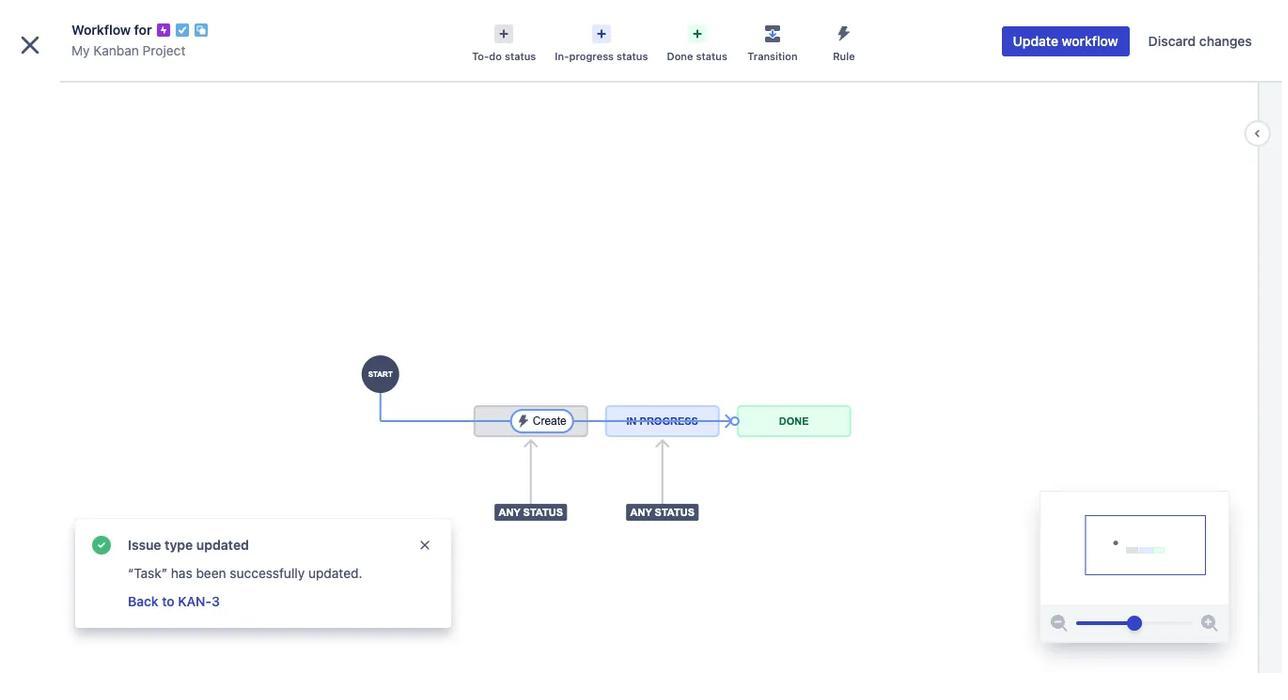 Task type: locate. For each thing, give the bounding box(es) containing it.
primary element
[[11, 0, 925, 53]]

kanban down my kanban project link
[[79, 82, 126, 98]]

rule
[[833, 50, 855, 62]]

3
[[212, 593, 220, 609]]

Search field
[[925, 11, 1113, 41]]

status down create button on the top right
[[696, 50, 728, 62]]

type
[[165, 537, 193, 553]]

0 vertical spatial my
[[71, 42, 90, 58]]

status for in-progress status
[[617, 50, 648, 62]]

kan-
[[178, 593, 212, 609]]

update
[[1013, 33, 1059, 49]]

rule button
[[809, 19, 880, 64]]

status right 'do'
[[505, 50, 536, 62]]

project
[[143, 42, 186, 58], [130, 82, 174, 98]]

update workflow button
[[1002, 26, 1130, 56]]

my kanban project link
[[71, 39, 186, 62]]

kanban down the workflow for
[[93, 42, 139, 58]]

back to kan-3 link
[[128, 593, 220, 609]]

1 horizontal spatial status
[[617, 50, 648, 62]]

learn
[[82, 632, 113, 646]]

in
[[59, 607, 69, 621]]

has
[[171, 565, 192, 581]]

issue type updated
[[128, 537, 249, 553]]

my kanban project
[[71, 42, 186, 58], [56, 82, 174, 98]]

status right progress
[[617, 50, 648, 62]]

in-progress status button
[[546, 19, 658, 64]]

success image
[[90, 534, 113, 557]]

dismiss image
[[418, 538, 433, 553]]

2 horizontal spatial status
[[696, 50, 728, 62]]

jira software image
[[49, 15, 175, 38], [49, 15, 175, 38]]

my kanban project down for
[[71, 42, 186, 58]]

to-do status
[[472, 50, 536, 62]]

progress
[[569, 50, 614, 62]]

learn more button
[[82, 632, 144, 647]]

kanban
[[93, 42, 139, 58], [79, 82, 126, 98]]

3 status from the left
[[696, 50, 728, 62]]

for
[[134, 22, 152, 38]]

1 vertical spatial my
[[56, 82, 75, 98]]

team-
[[81, 607, 113, 621]]

more
[[116, 632, 144, 646]]

status for to-do status
[[505, 50, 536, 62]]

status inside popup button
[[617, 50, 648, 62]]

status
[[505, 50, 536, 62], [617, 50, 648, 62], [696, 50, 728, 62]]

my kanban project down my kanban project link
[[56, 82, 174, 98]]

group
[[8, 344, 218, 446], [8, 344, 218, 395], [8, 395, 218, 446]]

issue
[[128, 537, 161, 553]]

0 horizontal spatial status
[[505, 50, 536, 62]]

done status
[[667, 50, 728, 62]]

my
[[71, 42, 90, 58], [56, 82, 75, 98]]

1 vertical spatial project
[[130, 82, 174, 98]]

to-do status button
[[463, 19, 546, 64]]

project down my kanban project link
[[130, 82, 174, 98]]

been
[[196, 565, 226, 581]]

back
[[128, 593, 159, 609]]

1 status from the left
[[505, 50, 536, 62]]

discard changes
[[1149, 33, 1253, 49]]

updated
[[196, 537, 249, 553]]

project down for
[[143, 42, 186, 58]]

2 status from the left
[[617, 50, 648, 62]]



Task type: describe. For each thing, give the bounding box(es) containing it.
back to kan-3
[[128, 593, 220, 609]]

in-progress status
[[555, 50, 648, 62]]

Zoom level range field
[[1077, 605, 1193, 642]]

discard changes button
[[1138, 26, 1264, 56]]

0 vertical spatial kanban
[[93, 42, 139, 58]]

1 vertical spatial my kanban project
[[56, 82, 174, 98]]

transition
[[748, 50, 798, 62]]

my inside my kanban project link
[[71, 42, 90, 58]]

a
[[72, 607, 78, 621]]

0 vertical spatial project
[[143, 42, 186, 58]]

workflow for
[[71, 22, 152, 38]]

you're in a team-managed project
[[23, 607, 203, 621]]

zoom out image
[[1049, 612, 1071, 635]]

1 vertical spatial kanban
[[79, 82, 126, 98]]

changes
[[1200, 33, 1253, 49]]

project
[[166, 607, 203, 621]]

create banner
[[0, 0, 1283, 53]]

learn more
[[82, 632, 144, 646]]

managed
[[113, 607, 162, 621]]

close workflow editor image
[[15, 30, 45, 60]]

updated.
[[308, 565, 363, 581]]

transition button
[[737, 19, 809, 64]]

successfully
[[230, 565, 305, 581]]

to
[[162, 593, 175, 609]]

"task" has been successfully updated.
[[128, 565, 363, 581]]

you're in the workflow viewfinder, use the arrow keys to move it element
[[1041, 492, 1229, 605]]

update workflow
[[1013, 33, 1119, 49]]

workflow
[[71, 22, 131, 38]]

create
[[696, 18, 738, 34]]

0 vertical spatial my kanban project
[[71, 42, 186, 58]]

"task"
[[128, 565, 167, 581]]

to-
[[472, 50, 489, 62]]

in-
[[555, 50, 569, 62]]

done status button
[[658, 19, 737, 64]]

create button
[[685, 11, 749, 41]]

do
[[489, 50, 502, 62]]

zoom in image
[[1199, 612, 1222, 635]]

workflow
[[1062, 33, 1119, 49]]

back to kan-3 button
[[126, 591, 222, 613]]

you're
[[23, 607, 56, 621]]

discard
[[1149, 33, 1196, 49]]

done
[[667, 50, 693, 62]]



Task type: vqa. For each thing, say whether or not it's contained in the screenshot.
My
yes



